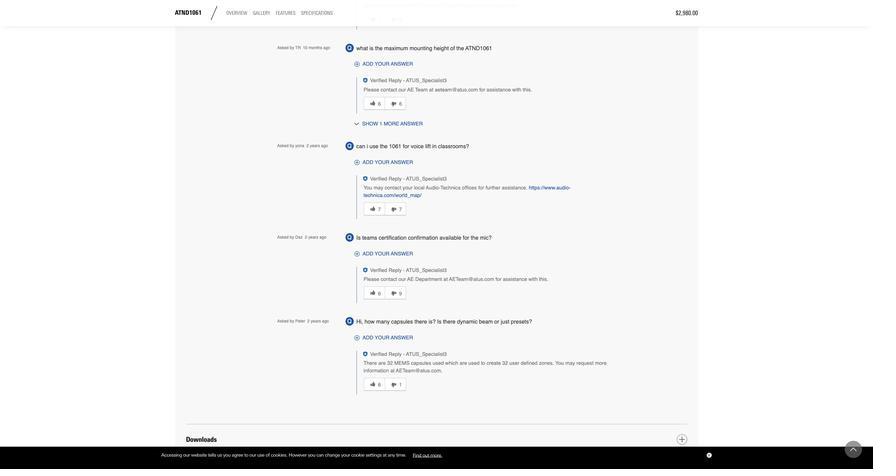 Task type: vqa. For each thing, say whether or not it's contained in the screenshot.
The Ae
yes



Task type: locate. For each thing, give the bounding box(es) containing it.
or
[[494, 319, 499, 325]]

show 1 more answer button
[[353, 120, 423, 128]]

3 add from the top
[[363, 251, 373, 257]]

your
[[375, 61, 389, 67], [375, 160, 389, 165], [403, 185, 413, 191], [375, 251, 389, 257], [375, 335, 389, 341], [341, 453, 350, 458]]

atus_specialist3
[[406, 78, 447, 83], [406, 176, 447, 182], [406, 268, 447, 273], [406, 352, 447, 357]]

verified up 9 button
[[370, 268, 387, 273]]

2 by from the top
[[290, 144, 294, 148]]

7
[[378, 17, 381, 23], [378, 207, 381, 212], [399, 207, 402, 212]]

is
[[370, 45, 373, 52]]

6 for many
[[378, 382, 381, 388]]

capsules
[[391, 319, 413, 325], [411, 361, 431, 366]]

your for the
[[375, 61, 389, 67]]

by left yona
[[290, 144, 294, 148]]

aeteam@atus.com
[[435, 87, 478, 92]]

is
[[356, 235, 361, 241], [437, 319, 441, 325]]

reply up technica.com/world_map/
[[389, 176, 402, 182]]

- down maximum
[[403, 78, 405, 83]]

0 horizontal spatial use
[[257, 453, 264, 458]]

0 horizontal spatial can
[[316, 453, 324, 458]]

1 vertical spatial you
[[364, 185, 372, 191]]

1 asked from the top
[[277, 45, 289, 50]]

are right which in the right of the page
[[460, 361, 467, 366]]

group for there
[[364, 375, 619, 395]]

1 vertical spatial ae
[[407, 87, 414, 92]]

32
[[387, 361, 393, 366], [502, 361, 508, 366]]

q left what
[[347, 45, 352, 51]]

please for teams
[[364, 277, 379, 282]]

7 button for 7
[[364, 203, 385, 216]]

0 vertical spatial capsules
[[391, 319, 413, 325]]

3 group from the top
[[364, 199, 619, 219]]

1 add from the top
[[363, 61, 373, 67]]

there right is?
[[443, 319, 456, 325]]

2 verified from the top
[[370, 176, 387, 182]]

1 vertical spatial 1
[[399, 382, 402, 388]]

cookies.
[[271, 453, 287, 458]]

your for many
[[375, 335, 389, 341]]

0 vertical spatial of
[[450, 45, 455, 52]]

0 vertical spatial years
[[310, 144, 320, 148]]

1 horizontal spatial there
[[443, 319, 456, 325]]

at
[[433, 3, 438, 8], [429, 87, 433, 92], [443, 277, 448, 282], [390, 368, 395, 374], [383, 453, 387, 458]]

may
[[374, 3, 383, 8], [374, 185, 383, 191], [565, 361, 575, 366]]

of left "cookies."
[[266, 453, 270, 458]]

7 button
[[364, 13, 385, 26], [364, 203, 385, 216], [385, 203, 406, 216]]

is left the teams
[[356, 235, 361, 241]]

1 vertical spatial capsules
[[411, 361, 431, 366]]

0 horizontal spatial 1
[[380, 121, 382, 127]]

1 verified from the top
[[370, 78, 387, 83]]

6 button up show 1 more answer
[[385, 97, 406, 110]]

add down is
[[363, 61, 373, 67]]

3 atus_specialist3 from the top
[[406, 268, 447, 273]]

presets?
[[511, 319, 532, 325]]

1 are from the left
[[378, 361, 386, 366]]

information
[[364, 368, 389, 374]]

height
[[434, 45, 449, 52]]

accessing our website tells us you agree to our use of cookies. however you can change your cookie settings at any time.
[[161, 453, 408, 458]]

verified reply image for how
[[363, 352, 368, 357]]

add your answer button for the
[[352, 60, 413, 69]]

0 horizontal spatial atnd1061
[[175, 9, 202, 17]]

atus_specialist3 up department
[[406, 268, 447, 273]]

you right us
[[223, 453, 231, 458]]

atus_specialist3 up please contact our ae team at aeteam@atus.com for assistance with this.
[[406, 78, 447, 83]]

1 horizontal spatial with
[[529, 277, 538, 282]]

used left create
[[468, 361, 480, 366]]

atus_specialist3 for there
[[406, 352, 447, 357]]

verified reply - atus_specialist3 for the
[[370, 176, 447, 182]]

2 atus_specialist3 from the top
[[406, 176, 447, 182]]

1 add your answer from the top
[[363, 61, 413, 67]]

verified
[[370, 78, 387, 83], [370, 176, 387, 182], [370, 268, 387, 273], [370, 352, 387, 357]]

contact
[[385, 3, 401, 8], [381, 87, 397, 92], [385, 185, 401, 191], [381, 277, 397, 282]]

add for how
[[363, 335, 373, 341]]

add your answer button for many
[[352, 334, 413, 343]]

ago right the "months"
[[323, 45, 330, 50]]

add your answer for many
[[363, 335, 413, 341]]

add your answer down many
[[363, 335, 413, 341]]

2 add your answer button from the top
[[352, 158, 413, 167]]

0 horizontal spatial you
[[223, 453, 231, 458]]

add your answer for certification
[[363, 251, 413, 257]]

verified reply image
[[363, 78, 368, 83], [363, 176, 368, 181]]

please
[[364, 87, 379, 92], [364, 277, 379, 282]]

please contact our ae team at aeteam@atus.com for assistance with this.
[[364, 87, 532, 92]]

defined
[[521, 361, 538, 366]]

can left change
[[316, 453, 324, 458]]

3 - from the top
[[403, 268, 405, 273]]

verified reply image for teams
[[363, 268, 368, 273]]

2 reply from the top
[[389, 176, 402, 182]]

0 horizontal spatial 32
[[387, 361, 393, 366]]

1 reply from the top
[[389, 78, 402, 83]]

add your answer down 1061
[[363, 160, 413, 165]]

atus_specialist3 for available
[[406, 268, 447, 273]]

https://www.audio-
[[529, 185, 571, 191]]

8
[[399, 17, 402, 23]]

- for maximum
[[403, 78, 405, 83]]

group for mic?
[[364, 283, 548, 303]]

0 vertical spatial verified reply image
[[363, 268, 368, 273]]

4 add your answer button from the top
[[352, 334, 413, 343]]

3 verified reply - atus_specialist3 from the top
[[370, 268, 447, 273]]

6
[[378, 101, 381, 107], [399, 101, 402, 107], [378, 291, 381, 297], [378, 382, 381, 388]]

mic?
[[480, 235, 492, 241]]

the left 1061
[[380, 144, 388, 150]]

divider line image
[[207, 6, 221, 20]]

zones.
[[539, 361, 554, 366]]

group down you may contact our ae team at aeteam@atus.com for information.
[[364, 9, 519, 29]]

0 vertical spatial may
[[374, 3, 383, 8]]

question element for can i use the 1061 for voice lift in classrooms?
[[345, 141, 354, 151]]

you
[[364, 3, 372, 8], [364, 185, 372, 191], [555, 361, 564, 366]]

6 button for many
[[364, 378, 385, 391]]

9
[[399, 291, 402, 297]]

1 atus_specialist3 from the top
[[406, 78, 447, 83]]

team
[[419, 3, 432, 8], [415, 87, 428, 92]]

2 q from the top
[[347, 143, 352, 149]]

question element
[[345, 43, 354, 53], [345, 141, 354, 151], [345, 233, 354, 243], [345, 317, 354, 327]]

years right peter at the left bottom of page
[[311, 319, 321, 324]]

add your answer down maximum
[[363, 61, 413, 67]]

0 vertical spatial use
[[370, 144, 378, 150]]

to right agree
[[244, 453, 248, 458]]

is right is?
[[437, 319, 441, 325]]

can i use the 1061 for voice lift in classrooms?
[[356, 144, 469, 150]]

- for confirmation
[[403, 268, 405, 273]]

0 horizontal spatial are
[[378, 361, 386, 366]]

add your answer button for certification
[[352, 249, 413, 259]]

1 vertical spatial this.
[[539, 277, 548, 282]]

ago right yona
[[321, 144, 328, 148]]

please contact our ae department at aeteam@atus.com for assistance with this.
[[364, 277, 548, 282]]

0 horizontal spatial this.
[[523, 87, 532, 92]]

2 verified reply image from the top
[[363, 176, 368, 181]]

5 group from the top
[[364, 375, 619, 395]]

verified reply - atus_specialist3 for maximum
[[370, 78, 447, 83]]

show 1 more answer
[[362, 121, 423, 127]]

voice
[[411, 144, 424, 150]]

0 vertical spatial this.
[[523, 87, 532, 92]]

3 verified from the top
[[370, 268, 387, 273]]

more right show
[[384, 121, 399, 127]]

the
[[375, 45, 383, 52], [456, 45, 464, 52], [380, 144, 388, 150], [471, 235, 478, 241]]

confirmation
[[408, 235, 438, 241]]

4 atus_specialist3 from the top
[[406, 352, 447, 357]]

verified for many
[[370, 352, 387, 357]]

atus_specialist3 up audio-
[[406, 176, 447, 182]]

1 vertical spatial team
[[415, 87, 428, 92]]

to left create
[[481, 361, 485, 366]]

2 vertical spatial you
[[555, 361, 564, 366]]

0 horizontal spatial there
[[415, 319, 427, 325]]

may for you may contact your local audio-technica offices for further assistance.
[[374, 185, 383, 191]]

plus image
[[679, 437, 685, 443]]

2 for is teams certification confirmation available for the mic?
[[305, 235, 307, 240]]

6 button up show
[[364, 97, 385, 110]]

1 horizontal spatial can
[[356, 144, 365, 150]]

2
[[306, 144, 309, 148], [305, 235, 307, 240], [307, 319, 310, 324]]

4 by from the top
[[290, 319, 294, 324]]

reply for confirmation
[[389, 268, 402, 273]]

1 horizontal spatial used
[[468, 361, 480, 366]]

2 add your answer from the top
[[363, 160, 413, 165]]

to
[[481, 361, 485, 366], [244, 453, 248, 458]]

1 by from the top
[[290, 45, 294, 50]]

reply for capsules
[[389, 352, 402, 357]]

add your answer button down is
[[352, 60, 413, 69]]

1 vertical spatial with
[[529, 277, 538, 282]]

find
[[413, 453, 421, 458]]

q left the teams
[[347, 235, 352, 241]]

asked left yona
[[277, 144, 289, 148]]

question element left the teams
[[345, 233, 354, 243]]

1 vertical spatial 2
[[305, 235, 307, 240]]

by for hi, how many capsules there is? is there dynamic beam or just presets?
[[290, 319, 294, 324]]

reply up 9 button
[[389, 268, 402, 273]]

1 horizontal spatial to
[[481, 361, 485, 366]]

2 group from the top
[[364, 94, 532, 114]]

downloads
[[186, 436, 217, 444]]

of right height
[[450, 45, 455, 52]]

6 for certification
[[378, 291, 381, 297]]

verified down is
[[370, 78, 387, 83]]

there left is?
[[415, 319, 427, 325]]

6 button left 9
[[364, 287, 385, 300]]

2 verified reply image from the top
[[363, 352, 368, 357]]

create
[[487, 361, 501, 366]]

may inside there are 32 mems capsules used which are used to create 32 user defined zones.  you may request more information at aeteam@atus.com.
[[565, 361, 575, 366]]

1 vertical spatial verified reply image
[[363, 176, 368, 181]]

1 down mems
[[399, 382, 402, 388]]

used left which in the right of the page
[[433, 361, 444, 366]]

verified reply image up there
[[363, 352, 368, 357]]

verified reply image down the teams
[[363, 268, 368, 273]]

what is the maximum mounting height of the atnd1061
[[356, 45, 492, 52]]

1 horizontal spatial atnd1061
[[465, 45, 492, 52]]

audio-
[[426, 185, 440, 191]]

0 vertical spatial ae
[[411, 3, 418, 8]]

1 horizontal spatial 32
[[502, 361, 508, 366]]

1 q from the top
[[347, 45, 352, 51]]

years for hi, how many capsules there is? is there dynamic beam or just presets?
[[311, 319, 321, 324]]

you right the however
[[308, 453, 315, 458]]

more
[[384, 121, 399, 127], [595, 361, 607, 366]]

2 there from the left
[[443, 319, 456, 325]]

are
[[378, 361, 386, 366], [460, 361, 467, 366]]

4 question element from the top
[[345, 317, 354, 327]]

arrow up image
[[850, 447, 857, 453]]

32 left mems
[[387, 361, 393, 366]]

asked left daz in the left bottom of the page
[[277, 235, 289, 240]]

assistance for is teams certification confirmation available for the mic?
[[503, 277, 527, 282]]

3 by from the top
[[290, 235, 294, 240]]

question element for what is the maximum mounting height of the atnd1061
[[345, 43, 354, 53]]

1 button
[[385, 378, 406, 391]]

1 verified reply image from the top
[[363, 268, 368, 273]]

add your answer button
[[352, 60, 413, 69], [352, 158, 413, 167], [352, 249, 413, 259], [352, 334, 413, 343]]

however
[[289, 453, 307, 458]]

-
[[403, 78, 405, 83], [403, 176, 405, 182], [403, 268, 405, 273], [403, 352, 405, 357]]

- up technica.com/world_map/
[[403, 176, 405, 182]]

years
[[310, 144, 320, 148], [308, 235, 318, 240], [311, 319, 321, 324]]

0 vertical spatial 2
[[306, 144, 309, 148]]

1 vertical spatial may
[[374, 185, 383, 191]]

0 vertical spatial with
[[512, 87, 521, 92]]

contact up 9 button
[[381, 277, 397, 282]]

0 vertical spatial 1
[[380, 121, 382, 127]]

1 horizontal spatial are
[[460, 361, 467, 366]]

request
[[577, 361, 594, 366]]

1 verified reply - atus_specialist3 from the top
[[370, 78, 447, 83]]

q left hi,
[[347, 319, 352, 325]]

1 horizontal spatial this.
[[539, 277, 548, 282]]

1 inside button
[[399, 382, 402, 388]]

can left i
[[356, 144, 365, 150]]

question element left hi,
[[345, 317, 354, 327]]

1
[[380, 121, 382, 127], [399, 382, 402, 388]]

0 horizontal spatial more
[[384, 121, 399, 127]]

tells
[[208, 453, 216, 458]]

verified for certification
[[370, 268, 387, 273]]

0 vertical spatial more
[[384, 121, 399, 127]]

assistance for what is the maximum mounting height of the atnd1061
[[487, 87, 511, 92]]

q left i
[[347, 143, 352, 149]]

more inside button
[[384, 121, 399, 127]]

2 vertical spatial 2
[[307, 319, 310, 324]]

3 add your answer from the top
[[363, 251, 413, 257]]

your down 'certification'
[[375, 251, 389, 257]]

add your answer
[[363, 61, 413, 67], [363, 160, 413, 165], [363, 251, 413, 257], [363, 335, 413, 341]]

0 vertical spatial assistance
[[487, 87, 511, 92]]

2 vertical spatial years
[[311, 319, 321, 324]]

- for the
[[403, 176, 405, 182]]

certification
[[379, 235, 407, 241]]

verified reply image down what
[[363, 78, 368, 83]]

your down maximum
[[375, 61, 389, 67]]

add your answer button down many
[[352, 334, 413, 343]]

3 add your answer button from the top
[[352, 249, 413, 259]]

1 vertical spatial can
[[316, 453, 324, 458]]

2 asked from the top
[[277, 144, 289, 148]]

1 you from the left
[[223, 453, 231, 458]]

more right request
[[595, 361, 607, 366]]

2 for can i use the 1061 for voice lift in classrooms?
[[306, 144, 309, 148]]

1 vertical spatial of
[[266, 453, 270, 458]]

at inside there are 32 mems capsules used which are used to create 32 user defined zones.  you may request more information at aeteam@atus.com.
[[390, 368, 395, 374]]

1 vertical spatial use
[[257, 453, 264, 458]]

group down there are 32 mems capsules used which are used to create 32 user defined zones.  you may request more information at aeteam@atus.com.
[[364, 375, 619, 395]]

1 vertical spatial aeteam@atus.com
[[449, 277, 494, 282]]

add down i
[[363, 160, 373, 165]]

q for is teams certification confirmation available for the mic?
[[347, 235, 352, 241]]

1 vertical spatial more
[[595, 361, 607, 366]]

ae for confirmation
[[407, 277, 414, 282]]

1 vertical spatial please
[[364, 277, 379, 282]]

0 horizontal spatial is
[[356, 235, 361, 241]]

you for you may contact your local audio-technica offices for further assistance.
[[364, 185, 372, 191]]

mounting
[[410, 45, 432, 52]]

answer up can i use the 1061 for voice lift in classrooms?
[[400, 121, 423, 127]]

your down many
[[375, 335, 389, 341]]

3 reply from the top
[[389, 268, 402, 273]]

0 horizontal spatial to
[[244, 453, 248, 458]]

- up mems
[[403, 352, 405, 357]]

add for i
[[363, 160, 373, 165]]

4 - from the top
[[403, 352, 405, 357]]

find out more. link
[[408, 450, 447, 461]]

answer down 1061
[[391, 160, 413, 165]]

asked left peter at the left bottom of page
[[277, 319, 289, 324]]

yona
[[295, 144, 304, 148]]

there
[[415, 319, 427, 325], [443, 319, 456, 325]]

question element left what
[[345, 43, 354, 53]]

time.
[[396, 453, 406, 458]]

2 for hi, how many capsules there is? is there dynamic beam or just presets?
[[307, 319, 310, 324]]

group down further
[[364, 199, 619, 219]]

0 vertical spatial please
[[364, 87, 379, 92]]

1 vertical spatial atnd1061
[[465, 45, 492, 52]]

3 asked from the top
[[277, 235, 289, 240]]

use left "cookies."
[[257, 453, 264, 458]]

ago
[[323, 45, 330, 50], [321, 144, 328, 148], [320, 235, 326, 240], [322, 319, 329, 324]]

capsules up the 'aeteam@atus.com.'
[[411, 361, 431, 366]]

add down how
[[363, 335, 373, 341]]

2 question element from the top
[[345, 141, 354, 151]]

add your answer button down 'certification'
[[352, 249, 413, 259]]

your down 1061
[[375, 160, 389, 165]]

4 asked from the top
[[277, 319, 289, 324]]

answer down 'certification'
[[391, 251, 413, 257]]

ago right daz in the left bottom of the page
[[320, 235, 326, 240]]

- for capsules
[[403, 352, 405, 357]]

2 vertical spatial ae
[[407, 277, 414, 282]]

0 horizontal spatial with
[[512, 87, 521, 92]]

1 vertical spatial is
[[437, 319, 441, 325]]

4 verified from the top
[[370, 352, 387, 357]]

answer for the
[[391, 160, 413, 165]]

1 vertical spatial verified reply image
[[363, 352, 368, 357]]

question element left i
[[345, 141, 354, 151]]

2 vertical spatial may
[[565, 361, 575, 366]]

6 up show 1 more answer
[[399, 101, 402, 107]]

add your answer for the
[[363, 61, 413, 67]]

2 please from the top
[[364, 277, 379, 282]]

answer for confirmation
[[391, 251, 413, 257]]

technica.com/world_map/
[[364, 193, 422, 198]]

ago right peter at the left bottom of page
[[322, 319, 329, 324]]

1 - from the top
[[403, 78, 405, 83]]

6 button down information
[[364, 378, 385, 391]]

3 q from the top
[[347, 235, 352, 241]]

2 add from the top
[[363, 160, 373, 165]]

atus_specialist3 up the 'aeteam@atus.com.'
[[406, 352, 447, 357]]

2 - from the top
[[403, 176, 405, 182]]

verified reply image
[[363, 268, 368, 273], [363, 352, 368, 357]]

verified up there
[[370, 352, 387, 357]]

years for is teams certification confirmation available for the mic?
[[308, 235, 318, 240]]

4 reply from the top
[[389, 352, 402, 357]]

1 there from the left
[[415, 319, 427, 325]]

add your answer button for use
[[352, 158, 413, 167]]

use
[[370, 144, 378, 150], [257, 453, 264, 458]]

4 verified reply - atus_specialist3 from the top
[[370, 352, 447, 357]]

1 horizontal spatial 1
[[399, 382, 402, 388]]

add your answer down 'certification'
[[363, 251, 413, 257]]

group down please contact our ae team at aeteam@atus.com for assistance with this.
[[364, 94, 532, 114]]

1 please from the top
[[364, 87, 379, 92]]

with
[[512, 87, 521, 92], [529, 277, 538, 282]]

answer up mems
[[391, 335, 413, 341]]

there
[[364, 361, 377, 366]]

are up information
[[378, 361, 386, 366]]

add
[[363, 61, 373, 67], [363, 160, 373, 165], [363, 251, 373, 257], [363, 335, 373, 341]]

by left daz in the left bottom of the page
[[290, 235, 294, 240]]

ae
[[411, 3, 418, 8], [407, 87, 414, 92], [407, 277, 414, 282]]

32 left user
[[502, 361, 508, 366]]

4 add from the top
[[363, 335, 373, 341]]

answer down maximum
[[391, 61, 413, 67]]

0 vertical spatial can
[[356, 144, 365, 150]]

4 group from the top
[[364, 283, 548, 303]]

0 horizontal spatial used
[[433, 361, 444, 366]]

4 q from the top
[[347, 319, 352, 325]]

q for hi, how many capsules there is? is there dynamic beam or just presets?
[[347, 319, 352, 325]]

4 add your answer from the top
[[363, 335, 413, 341]]

1 horizontal spatial you
[[308, 453, 315, 458]]

verified reply - atus_specialist3
[[370, 78, 447, 83], [370, 176, 447, 182], [370, 268, 447, 273], [370, 352, 447, 357]]

0 vertical spatial verified reply image
[[363, 78, 368, 83]]

group down 'please contact our ae department at aeteam@atus.com for assistance with this.'
[[364, 283, 548, 303]]

1 question element from the top
[[345, 43, 354, 53]]

for
[[485, 3, 491, 8], [479, 87, 485, 92], [403, 144, 409, 150], [478, 185, 484, 191], [463, 235, 469, 241], [496, 277, 502, 282]]

7 for 7
[[378, 207, 381, 212]]

2 right yona
[[306, 144, 309, 148]]

0 vertical spatial to
[[481, 361, 485, 366]]

add your answer button down 1061
[[352, 158, 413, 167]]

1 add your answer button from the top
[[352, 60, 413, 69]]

use right i
[[370, 144, 378, 150]]

1 right show
[[380, 121, 382, 127]]

1 vertical spatial assistance
[[503, 277, 527, 282]]

1 verified reply image from the top
[[363, 78, 368, 83]]

1 vertical spatial years
[[308, 235, 318, 240]]

6 down information
[[378, 382, 381, 388]]

available
[[440, 235, 461, 241]]

1 horizontal spatial of
[[450, 45, 455, 52]]

1 horizontal spatial more
[[595, 361, 607, 366]]

2 verified reply - atus_specialist3 from the top
[[370, 176, 447, 182]]

reply down maximum
[[389, 78, 402, 83]]

group
[[364, 9, 519, 29], [364, 94, 532, 114], [364, 199, 619, 219], [364, 283, 548, 303], [364, 375, 619, 395]]

ago for can i use the 1061 for voice lift in classrooms?
[[321, 144, 328, 148]]

you may contact our ae team at aeteam@atus.com for information.
[[364, 3, 519, 8]]

3 question element from the top
[[345, 233, 354, 243]]

0 vertical spatial you
[[364, 3, 372, 8]]



Task type: describe. For each thing, give the bounding box(es) containing it.
classrooms?
[[438, 144, 469, 150]]

you for you may contact our ae team at aeteam@atus.com for information.
[[364, 3, 372, 8]]

more inside there are 32 mems capsules used which are used to create 32 user defined zones.  you may request more information at aeteam@atus.com.
[[595, 361, 607, 366]]

atus_specialist3 for 1061
[[406, 176, 447, 182]]

website
[[191, 453, 207, 458]]

ago for what is the maximum mounting height of the atnd1061
[[323, 45, 330, 50]]

with for is teams certification confirmation available for the mic?
[[529, 277, 538, 282]]

may for you may contact our ae team at aeteam@atus.com for information.
[[374, 3, 383, 8]]

technica
[[440, 185, 461, 191]]

1 used from the left
[[433, 361, 444, 366]]

hi,
[[356, 319, 363, 325]]

asked by tr 10 months ago
[[277, 45, 330, 50]]

1 horizontal spatial use
[[370, 144, 378, 150]]

local
[[414, 185, 425, 191]]

answer for maximum
[[391, 61, 413, 67]]

department
[[415, 277, 442, 282]]

features
[[276, 10, 296, 16]]

1 vertical spatial to
[[244, 453, 248, 458]]

add for is
[[363, 61, 373, 67]]

0 vertical spatial atnd1061
[[175, 9, 202, 17]]

8 button
[[385, 13, 406, 26]]

which
[[445, 361, 458, 366]]

settings
[[366, 453, 382, 458]]

asked for what is the maximum mounting height of the atnd1061
[[277, 45, 289, 50]]

group for the
[[364, 94, 532, 114]]

ago for hi, how many capsules there is? is there dynamic beam or just presets?
[[322, 319, 329, 324]]

1 group from the top
[[364, 9, 519, 29]]

with for what is the maximum mounting height of the atnd1061
[[512, 87, 521, 92]]

is?
[[429, 319, 436, 325]]

daz
[[295, 235, 303, 240]]

lift
[[425, 144, 431, 150]]

asked for is teams certification confirmation available for the mic?
[[277, 235, 289, 240]]

answer for capsules
[[391, 335, 413, 341]]

more.
[[430, 453, 442, 458]]

this. for is teams certification confirmation available for the mic?
[[539, 277, 548, 282]]

please for is
[[364, 87, 379, 92]]

capsules inside there are 32 mems capsules used which are used to create 32 user defined zones.  you may request more information at aeteam@atus.com.
[[411, 361, 431, 366]]

contact up show 1 more answer
[[381, 87, 397, 92]]

to inside there are 32 mems capsules used which are used to create 32 user defined zones.  you may request more information at aeteam@atus.com.
[[481, 361, 485, 366]]

user
[[509, 361, 519, 366]]

7 button for 8
[[364, 13, 385, 26]]

the right is
[[375, 45, 383, 52]]

question element for is teams certification confirmation available for the mic?
[[345, 233, 354, 243]]

us
[[217, 453, 222, 458]]

https://www.audio- technica.com/world_map/ link
[[364, 185, 571, 198]]

mems
[[394, 361, 410, 366]]

0 vertical spatial team
[[419, 3, 432, 8]]

aeteam@atus.com.
[[396, 368, 442, 374]]

beam
[[479, 319, 493, 325]]

your for certification
[[375, 251, 389, 257]]

what
[[356, 45, 368, 52]]

1 32 from the left
[[387, 361, 393, 366]]

by for what is the maximum mounting height of the atnd1061
[[290, 45, 294, 50]]

2 you from the left
[[308, 453, 315, 458]]

dynamic
[[457, 319, 478, 325]]

contact up 8 button
[[385, 3, 401, 8]]

many
[[376, 319, 390, 325]]

asked for hi, how many capsules there is? is there dynamic beam or just presets?
[[277, 319, 289, 324]]

overview
[[226, 10, 247, 16]]

6 button for the
[[364, 97, 385, 110]]

2 used from the left
[[468, 361, 480, 366]]

reply for the
[[389, 176, 402, 182]]

asked by daz 2 years ago
[[277, 235, 326, 240]]

maximum
[[384, 45, 408, 52]]

verified reply - atus_specialist3 for confirmation
[[370, 268, 447, 273]]

answer inside button
[[400, 121, 423, 127]]

6 button for certification
[[364, 287, 385, 300]]

the left mic?
[[471, 235, 478, 241]]

agree
[[232, 453, 243, 458]]

i
[[367, 144, 368, 150]]

cookie
[[351, 453, 365, 458]]

months
[[309, 45, 322, 50]]

2 are from the left
[[460, 361, 467, 366]]

9 button
[[385, 287, 406, 300]]

tr
[[295, 45, 301, 50]]

you inside there are 32 mems capsules used which are used to create 32 user defined zones.  you may request more information at aeteam@atus.com.
[[555, 361, 564, 366]]

specifications
[[301, 10, 333, 16]]

https://www.audio- technica.com/world_map/
[[364, 185, 571, 198]]

just
[[501, 319, 509, 325]]

hi, how many capsules there is? is there dynamic beam or just presets?
[[356, 319, 532, 325]]

find out more.
[[413, 453, 442, 458]]

peter
[[295, 319, 305, 324]]

this. for what is the maximum mounting height of the atnd1061
[[523, 87, 532, 92]]

verified reply image for can
[[363, 176, 368, 181]]

change
[[325, 453, 340, 458]]

10
[[303, 45, 308, 50]]

atus_specialist3 for mounting
[[406, 78, 447, 83]]

asked by peter 2 years ago
[[277, 319, 329, 324]]

contact up technica.com/world_map/
[[385, 185, 401, 191]]

verified reply image for what
[[363, 78, 368, 83]]

ago for is teams certification confirmation available for the mic?
[[320, 235, 326, 240]]

any
[[388, 453, 395, 458]]

by for is teams certification confirmation available for the mic?
[[290, 235, 294, 240]]

years for can i use the 1061 for voice lift in classrooms?
[[310, 144, 320, 148]]

1 inside button
[[380, 121, 382, 127]]

the right height
[[456, 45, 464, 52]]

there are 32 mems capsules used which are used to create 32 user defined zones.  you may request more information at aeteam@atus.com.
[[364, 361, 607, 374]]

information.
[[493, 3, 519, 8]]

q for what is the maximum mounting height of the atnd1061
[[347, 45, 352, 51]]

accessing
[[161, 453, 182, 458]]

2 32 from the left
[[502, 361, 508, 366]]

verified reply - atus_specialist3 for capsules
[[370, 352, 447, 357]]

gallery
[[253, 10, 270, 16]]

verified for use
[[370, 176, 387, 182]]

verified for the
[[370, 78, 387, 83]]

add for teams
[[363, 251, 373, 257]]

by for can i use the 1061 for voice lift in classrooms?
[[290, 144, 294, 148]]

further
[[486, 185, 500, 191]]

0 vertical spatial aeteam@atus.com
[[439, 3, 484, 8]]

assistance.
[[502, 185, 527, 191]]

ae for maximum
[[407, 87, 414, 92]]

0 horizontal spatial of
[[266, 453, 270, 458]]

offices
[[462, 185, 477, 191]]

7 for 8
[[378, 17, 381, 23]]

how
[[365, 319, 375, 325]]

cross image
[[707, 454, 710, 457]]

you may contact your local audio-technica offices for further assistance.
[[364, 185, 529, 191]]

reply for maximum
[[389, 78, 402, 83]]

asked for can i use the 1061 for voice lift in classrooms?
[[277, 144, 289, 148]]

asked by yona 2 years ago
[[277, 144, 328, 148]]

teams
[[362, 235, 377, 241]]

your for use
[[375, 160, 389, 165]]

6 for the
[[378, 101, 381, 107]]

1 horizontal spatial is
[[437, 319, 441, 325]]

add your answer for use
[[363, 160, 413, 165]]

q for can i use the 1061 for voice lift in classrooms?
[[347, 143, 352, 149]]

question element for hi, how many capsules there is? is there dynamic beam or just presets?
[[345, 317, 354, 327]]

group for lift
[[364, 199, 619, 219]]

in
[[432, 144, 437, 150]]

$2,980.00
[[676, 9, 698, 17]]

your left cookie
[[341, 453, 350, 458]]

out
[[423, 453, 429, 458]]

show
[[362, 121, 378, 127]]

1061
[[389, 144, 401, 150]]

your left local
[[403, 185, 413, 191]]

is teams certification confirmation available for the mic?
[[356, 235, 492, 241]]

0 vertical spatial is
[[356, 235, 361, 241]]



